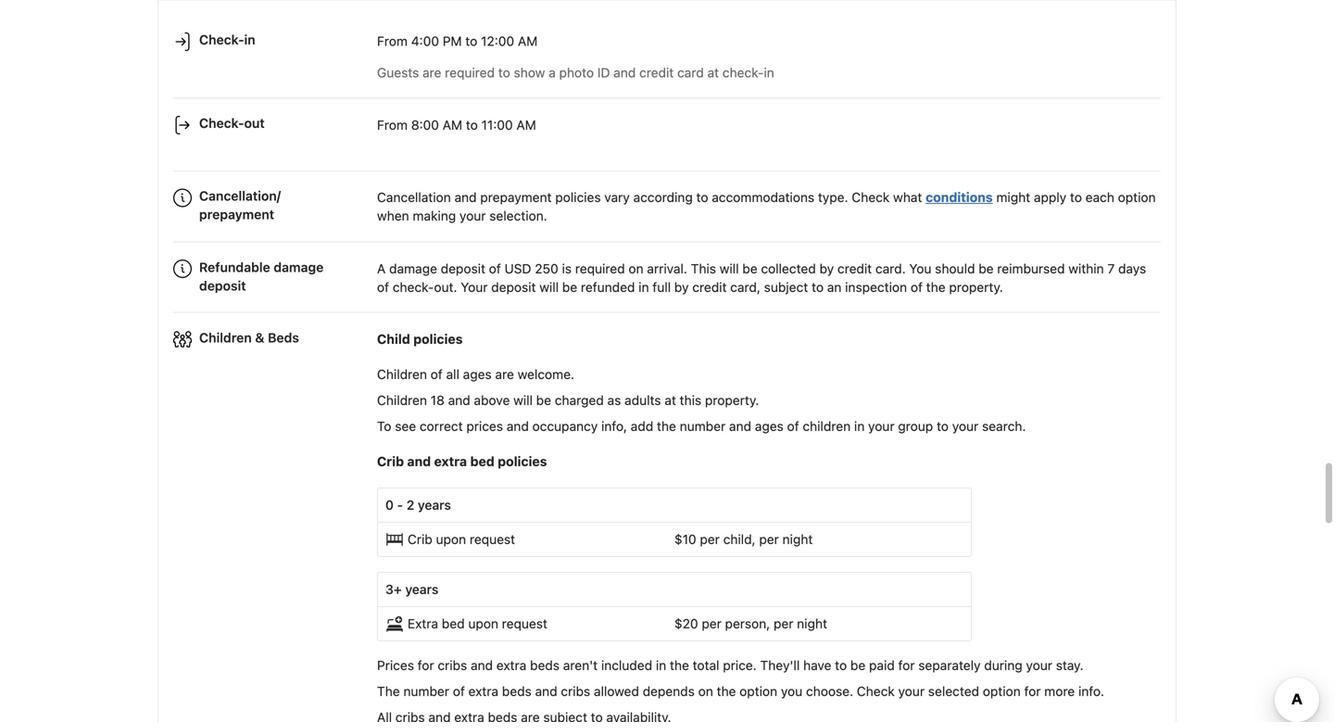 Task type: locate. For each thing, give the bounding box(es) containing it.
1 vertical spatial prepayment
[[199, 207, 274, 222]]

cribs
[[438, 658, 467, 673], [561, 684, 591, 699]]

prices
[[377, 658, 414, 673]]

beds left aren't
[[530, 658, 560, 673]]

1 from from the top
[[377, 33, 408, 49]]

on down total
[[699, 684, 714, 699]]

1 vertical spatial are
[[495, 367, 514, 382]]

0 horizontal spatial deposit
[[199, 278, 246, 293]]

option down during
[[983, 684, 1021, 699]]

the down you
[[927, 279, 946, 295]]

to left an
[[812, 279, 824, 295]]

at right card
[[708, 65, 719, 80]]

damage right a
[[389, 261, 437, 276]]

children for children 18 and above will be charged as adults at this property.
[[377, 393, 427, 408]]

0 horizontal spatial credit
[[640, 65, 674, 80]]

check
[[852, 190, 890, 205], [857, 684, 895, 699]]

deposit down the usd
[[491, 279, 536, 295]]

damage for a
[[389, 261, 437, 276]]

0 horizontal spatial upon
[[436, 532, 466, 547]]

1 horizontal spatial damage
[[389, 261, 437, 276]]

price.
[[723, 658, 757, 673]]

0 vertical spatial will
[[720, 261, 739, 276]]

1 vertical spatial ages
[[755, 419, 784, 434]]

upon right extra
[[468, 616, 499, 631]]

from for from 4:00 pm to 12:00 am
[[377, 33, 408, 49]]

will right above
[[514, 393, 533, 408]]

children
[[199, 330, 252, 345], [377, 367, 427, 382], [377, 393, 427, 408]]

upon down 0 - 2 years on the bottom
[[436, 532, 466, 547]]

prepayment down cancellation/
[[199, 207, 274, 222]]

to left each
[[1071, 190, 1083, 205]]

bed down prices at the left bottom
[[470, 454, 495, 469]]

property. up to see correct prices and occupancy info, add the number and ages of children in your group to your search.
[[705, 393, 759, 408]]

required down from 4:00 pm to 12:00 am
[[445, 65, 495, 80]]

0 horizontal spatial check-
[[393, 279, 434, 295]]

an
[[828, 279, 842, 295]]

children 18 and above will be charged as adults at this property.
[[377, 393, 759, 408]]

deposit for refundable
[[199, 278, 246, 293]]

1 vertical spatial years
[[405, 582, 439, 597]]

crib down 0 - 2 years on the bottom
[[408, 532, 433, 547]]

add
[[631, 419, 654, 434]]

damage for refundable
[[274, 259, 324, 275]]

property. down "should"
[[950, 279, 1004, 295]]

1 vertical spatial crib
[[408, 532, 433, 547]]

0 horizontal spatial option
[[740, 684, 778, 699]]

1 vertical spatial number
[[404, 684, 450, 699]]

cribs down aren't
[[561, 684, 591, 699]]

0 horizontal spatial for
[[418, 658, 434, 673]]

check left what
[[852, 190, 890, 205]]

1 vertical spatial upon
[[468, 616, 499, 631]]

the
[[927, 279, 946, 295], [657, 419, 677, 434], [670, 658, 689, 673], [717, 684, 736, 699]]

you
[[910, 261, 932, 276]]

your
[[461, 279, 488, 295]]

option right each
[[1118, 190, 1156, 205]]

1 horizontal spatial deposit
[[441, 261, 486, 276]]

1 vertical spatial credit
[[838, 261, 872, 276]]

group
[[898, 419, 934, 434]]

will up card,
[[720, 261, 739, 276]]

2 horizontal spatial option
[[1118, 190, 1156, 205]]

1 vertical spatial at
[[665, 393, 676, 408]]

the number of extra beds and cribs allowed depends on the option you choose. check your selected option for more info.
[[377, 684, 1105, 699]]

2 vertical spatial credit
[[693, 279, 727, 295]]

check- up cancellation/
[[199, 116, 244, 131]]

1 horizontal spatial for
[[899, 658, 915, 673]]

check- up child policies
[[393, 279, 434, 295]]

1 check- from the top
[[199, 32, 244, 47]]

0 horizontal spatial prepayment
[[199, 207, 274, 222]]

the left total
[[670, 658, 689, 673]]

0
[[386, 497, 394, 513]]

2 vertical spatial extra
[[469, 684, 499, 699]]

and right 18
[[448, 393, 471, 408]]

0 horizontal spatial policies
[[414, 331, 463, 347]]

from left 8:00 am
[[377, 117, 408, 132]]

more
[[1045, 684, 1075, 699]]

in up out at left
[[244, 32, 256, 47]]

to
[[466, 33, 478, 49], [498, 65, 511, 80], [466, 117, 478, 132], [697, 190, 709, 205], [1071, 190, 1083, 205], [812, 279, 824, 295], [937, 419, 949, 434], [835, 658, 847, 673]]

for
[[418, 658, 434, 673], [899, 658, 915, 673], [1025, 684, 1041, 699]]

per right $20 at the bottom right
[[702, 616, 722, 631]]

child policies
[[377, 331, 463, 347]]

and up making
[[455, 190, 477, 205]]

your right making
[[460, 208, 486, 224]]

crib down to
[[377, 454, 404, 469]]

1 vertical spatial policies
[[414, 331, 463, 347]]

credit down the this
[[693, 279, 727, 295]]

child,
[[724, 532, 756, 547]]

person,
[[725, 616, 770, 631]]

refunded
[[581, 279, 635, 295]]

-
[[397, 497, 403, 513]]

$10 per child, per night
[[675, 532, 813, 547]]

policies left vary
[[556, 190, 601, 205]]

of left all
[[431, 367, 443, 382]]

accommodations
[[712, 190, 815, 205]]

for right prices
[[418, 658, 434, 673]]

be up card,
[[743, 261, 758, 276]]

0 vertical spatial at
[[708, 65, 719, 80]]

at left this
[[665, 393, 676, 408]]

0 vertical spatial night
[[783, 532, 813, 547]]

1 horizontal spatial bed
[[470, 454, 495, 469]]

from for from 8:00 am to 11:00 am
[[377, 117, 408, 132]]

option inside might apply to each option when making your selection.
[[1118, 190, 1156, 205]]

beds
[[530, 658, 560, 673], [502, 684, 532, 699]]

damage inside refundable damage deposit
[[274, 259, 324, 275]]

0 vertical spatial property.
[[950, 279, 1004, 295]]

might
[[997, 190, 1031, 205]]

welcome.
[[518, 367, 575, 382]]

be
[[743, 261, 758, 276], [979, 261, 994, 276], [562, 279, 578, 295], [536, 393, 552, 408], [851, 658, 866, 673]]

1 vertical spatial night
[[797, 616, 828, 631]]

by right full
[[675, 279, 689, 295]]

1 horizontal spatial on
[[699, 684, 714, 699]]

1 horizontal spatial required
[[575, 261, 625, 276]]

&
[[255, 330, 265, 345]]

in up depends
[[656, 658, 667, 673]]

to right 4:00 pm
[[466, 33, 478, 49]]

on left arrival.
[[629, 261, 644, 276]]

0 horizontal spatial on
[[629, 261, 644, 276]]

night up have
[[797, 616, 828, 631]]

2 from from the top
[[377, 117, 408, 132]]

1 horizontal spatial are
[[495, 367, 514, 382]]

0 vertical spatial children
[[199, 330, 252, 345]]

1 horizontal spatial ages
[[755, 419, 784, 434]]

beds
[[268, 330, 299, 345]]

what
[[894, 190, 923, 205]]

2 check- from the top
[[199, 116, 244, 131]]

deposit down "refundable"
[[199, 278, 246, 293]]

by
[[820, 261, 834, 276], [675, 279, 689, 295]]

in right children
[[855, 419, 865, 434]]

number down this
[[680, 419, 726, 434]]

to inside a damage deposit of usd 250 is required on arrival. this will be collected by credit card. you should be reimbursed within 7 days of check-out. your deposit will be refunded in full by credit card, subject to an inspection of the property.
[[812, 279, 824, 295]]

subject
[[764, 279, 809, 295]]

your inside might apply to each option when making your selection.
[[460, 208, 486, 224]]

check down paid
[[857, 684, 895, 699]]

1 horizontal spatial cribs
[[561, 684, 591, 699]]

0 vertical spatial cribs
[[438, 658, 467, 673]]

option down price.
[[740, 684, 778, 699]]

days
[[1119, 261, 1147, 276]]

0 vertical spatial check-
[[199, 32, 244, 47]]

deposit inside refundable damage deposit
[[199, 278, 246, 293]]

1 horizontal spatial upon
[[468, 616, 499, 631]]

extra
[[408, 616, 438, 631]]

and right id
[[614, 65, 636, 80]]

from up guests
[[377, 33, 408, 49]]

children down child
[[377, 367, 427, 382]]

required
[[445, 65, 495, 80], [575, 261, 625, 276]]

1 vertical spatial children
[[377, 367, 427, 382]]

are up above
[[495, 367, 514, 382]]

0 vertical spatial ages
[[463, 367, 492, 382]]

from
[[377, 33, 408, 49], [377, 117, 408, 132]]

0 horizontal spatial are
[[423, 65, 442, 80]]

night
[[783, 532, 813, 547], [797, 616, 828, 631]]

prepayment up selection.
[[480, 190, 552, 205]]

1 vertical spatial property.
[[705, 393, 759, 408]]

1 horizontal spatial policies
[[498, 454, 547, 469]]

1 horizontal spatial crib
[[408, 532, 433, 547]]

1 horizontal spatial check-
[[723, 65, 764, 80]]

to right group
[[937, 419, 949, 434]]

4:00 pm
[[411, 33, 462, 49]]

your left the search.
[[953, 419, 979, 434]]

1 vertical spatial check-
[[199, 116, 244, 131]]

will
[[720, 261, 739, 276], [540, 279, 559, 295], [514, 393, 533, 408]]

0 vertical spatial from
[[377, 33, 408, 49]]

and right prices at the left bottom
[[507, 419, 529, 434]]

children left &
[[199, 330, 252, 345]]

aren't
[[563, 658, 598, 673]]

is
[[562, 261, 572, 276]]

2 horizontal spatial credit
[[838, 261, 872, 276]]

2 horizontal spatial policies
[[556, 190, 601, 205]]

0 horizontal spatial ages
[[463, 367, 492, 382]]

be down is
[[562, 279, 578, 295]]

8:00 am
[[411, 117, 463, 132]]

2 vertical spatial children
[[377, 393, 427, 408]]

your
[[460, 208, 486, 224], [869, 419, 895, 434], [953, 419, 979, 434], [1027, 658, 1053, 673], [899, 684, 925, 699]]

out
[[244, 116, 265, 131]]

of
[[489, 261, 501, 276], [377, 279, 389, 295], [911, 279, 923, 295], [431, 367, 443, 382], [787, 419, 800, 434], [453, 684, 465, 699]]

guests
[[377, 65, 419, 80]]

policies
[[556, 190, 601, 205], [414, 331, 463, 347], [498, 454, 547, 469]]

all
[[446, 367, 460, 382]]

damage inside a damage deposit of usd 250 is required on arrival. this will be collected by credit card. you should be reimbursed within 7 days of check-out. your deposit will be refunded in full by credit card, subject to an inspection of the property.
[[389, 261, 437, 276]]

policies up all
[[414, 331, 463, 347]]

0 vertical spatial prepayment
[[480, 190, 552, 205]]

number
[[680, 419, 726, 434], [404, 684, 450, 699]]

cancellation
[[377, 190, 451, 205]]

for left "more"
[[1025, 684, 1041, 699]]

0 horizontal spatial will
[[514, 393, 533, 408]]

type.
[[818, 190, 849, 205]]

damage right "refundable"
[[274, 259, 324, 275]]

check- right card
[[723, 65, 764, 80]]

1 horizontal spatial at
[[708, 65, 719, 80]]

3+
[[386, 582, 402, 597]]

0 vertical spatial required
[[445, 65, 495, 80]]

from 4:00 pm to 12:00 am
[[377, 33, 538, 49]]

1 vertical spatial beds
[[502, 684, 532, 699]]

bed right extra
[[442, 616, 465, 631]]

by up an
[[820, 261, 834, 276]]

and left allowed
[[535, 684, 558, 699]]

occupancy
[[533, 419, 598, 434]]

check- inside a damage deposit of usd 250 is required on arrival. this will be collected by credit card. you should be reimbursed within 7 days of check-out. your deposit will be refunded in full by credit card, subject to an inspection of the property.
[[393, 279, 434, 295]]

required up refunded
[[575, 261, 625, 276]]

upon
[[436, 532, 466, 547], [468, 616, 499, 631]]

0 vertical spatial crib
[[377, 454, 404, 469]]

0 horizontal spatial damage
[[274, 259, 324, 275]]

policies down prices at the left bottom
[[498, 454, 547, 469]]

to
[[377, 419, 392, 434]]

1 horizontal spatial number
[[680, 419, 726, 434]]

1 vertical spatial check-
[[393, 279, 434, 295]]

1 horizontal spatial will
[[540, 279, 559, 295]]

to right have
[[835, 658, 847, 673]]

0 horizontal spatial by
[[675, 279, 689, 295]]

years right 3+
[[405, 582, 439, 597]]

number right the
[[404, 684, 450, 699]]

credit up an
[[838, 261, 872, 276]]

0 horizontal spatial number
[[404, 684, 450, 699]]

0 horizontal spatial bed
[[442, 616, 465, 631]]

0 vertical spatial policies
[[556, 190, 601, 205]]

ages left children
[[755, 419, 784, 434]]

2 vertical spatial policies
[[498, 454, 547, 469]]

years right 2
[[418, 497, 451, 513]]

deposit for a
[[441, 261, 486, 276]]

credit
[[640, 65, 674, 80], [838, 261, 872, 276], [693, 279, 727, 295]]

children
[[803, 419, 851, 434]]

beds down extra bed upon request at the bottom
[[502, 684, 532, 699]]

deposit up your on the left of page
[[441, 261, 486, 276]]

are
[[423, 65, 442, 80], [495, 367, 514, 382]]

credit left card
[[640, 65, 674, 80]]

$10
[[675, 532, 697, 547]]

0 horizontal spatial crib
[[377, 454, 404, 469]]

property.
[[950, 279, 1004, 295], [705, 393, 759, 408]]

1 vertical spatial required
[[575, 261, 625, 276]]

on inside a damage deposit of usd 250 is required on arrival. this will be collected by credit card. you should be reimbursed within 7 days of check-out. your deposit will be refunded in full by credit card, subject to an inspection of the property.
[[629, 261, 644, 276]]

will down 250
[[540, 279, 559, 295]]

property. inside a damage deposit of usd 250 is required on arrival. this will be collected by credit card. you should be reimbursed within 7 days of check-out. your deposit will be refunded in full by credit card, subject to an inspection of the property.
[[950, 279, 1004, 295]]

cribs down extra bed upon request at the bottom
[[438, 658, 467, 673]]

2
[[407, 497, 415, 513]]

damage
[[274, 259, 324, 275], [389, 261, 437, 276]]

0 vertical spatial number
[[680, 419, 726, 434]]

0 horizontal spatial property.
[[705, 393, 759, 408]]

night right child,
[[783, 532, 813, 547]]

1 vertical spatial from
[[377, 117, 408, 132]]

for right paid
[[899, 658, 915, 673]]

of left children
[[787, 419, 800, 434]]

check-
[[723, 65, 764, 80], [393, 279, 434, 295]]



Task type: vqa. For each thing, say whether or not it's contained in the screenshot.
Distance in property description is calculated using © OpenStreetMap
no



Task type: describe. For each thing, give the bounding box(es) containing it.
0 vertical spatial credit
[[640, 65, 674, 80]]

0 vertical spatial are
[[423, 65, 442, 80]]

$20
[[675, 616, 699, 631]]

extra bed upon request
[[408, 616, 548, 631]]

apply
[[1034, 190, 1067, 205]]

0 vertical spatial check-
[[723, 65, 764, 80]]

according
[[634, 190, 693, 205]]

adults
[[625, 393, 661, 408]]

0 vertical spatial check
[[852, 190, 890, 205]]

per right $10
[[700, 532, 720, 547]]

your left the selected
[[899, 684, 925, 699]]

0 - 2 years
[[386, 497, 451, 513]]

your left group
[[869, 419, 895, 434]]

crib for crib upon request
[[408, 532, 433, 547]]

cancellation/ prepayment
[[199, 188, 281, 222]]

2 horizontal spatial deposit
[[491, 279, 536, 295]]

card,
[[731, 279, 761, 295]]

0 horizontal spatial required
[[445, 65, 495, 80]]

arrival.
[[647, 261, 688, 276]]

stay.
[[1056, 658, 1084, 673]]

making
[[413, 208, 456, 224]]

of down extra bed upon request at the bottom
[[453, 684, 465, 699]]

out.
[[434, 279, 457, 295]]

reimbursed
[[998, 261, 1065, 276]]

card
[[678, 65, 704, 80]]

separately
[[919, 658, 981, 673]]

1 vertical spatial bed
[[442, 616, 465, 631]]

and down extra bed upon request at the bottom
[[471, 658, 493, 673]]

1 vertical spatial extra
[[497, 658, 527, 673]]

$20 per person, per night
[[675, 616, 828, 631]]

they'll
[[761, 658, 800, 673]]

of left the usd
[[489, 261, 501, 276]]

11:00 am
[[482, 117, 536, 132]]

cancellation and prepayment policies vary according to accommodations type. check what conditions
[[377, 190, 993, 205]]

children of all ages are welcome.
[[377, 367, 575, 382]]

0 vertical spatial upon
[[436, 532, 466, 547]]

0 vertical spatial by
[[820, 261, 834, 276]]

this
[[680, 393, 702, 408]]

per right child,
[[759, 532, 779, 547]]

crib and extra bed policies
[[377, 454, 547, 469]]

0 vertical spatial extra
[[434, 454, 467, 469]]

0 horizontal spatial at
[[665, 393, 676, 408]]

of down you
[[911, 279, 923, 295]]

1 vertical spatial will
[[540, 279, 559, 295]]

when
[[377, 208, 409, 224]]

7
[[1108, 261, 1115, 276]]

guests are required to show a photo id and credit card at check-in
[[377, 65, 775, 80]]

to right 8:00 am
[[466, 117, 478, 132]]

0 vertical spatial bed
[[470, 454, 495, 469]]

to right according
[[697, 190, 709, 205]]

collected
[[761, 261, 816, 276]]

be right "should"
[[979, 261, 994, 276]]

usd
[[505, 261, 532, 276]]

0 horizontal spatial cribs
[[438, 658, 467, 673]]

in right card
[[764, 65, 775, 80]]

within
[[1069, 261, 1105, 276]]

might apply to each option when making your selection.
[[377, 190, 1156, 224]]

selected
[[929, 684, 980, 699]]

conditions
[[926, 190, 993, 205]]

to inside might apply to each option when making your selection.
[[1071, 190, 1083, 205]]

of down a
[[377, 279, 389, 295]]

check- for out
[[199, 116, 244, 131]]

above
[[474, 393, 510, 408]]

per right 'person,'
[[774, 616, 794, 631]]

see
[[395, 419, 416, 434]]

required inside a damage deposit of usd 250 is required on arrival. this will be collected by credit card. you should be reimbursed within 7 days of check-out. your deposit will be refunded in full by credit card, subject to an inspection of the property.
[[575, 261, 625, 276]]

1 vertical spatial request
[[502, 616, 548, 631]]

correct
[[420, 419, 463, 434]]

0 vertical spatial request
[[470, 532, 515, 547]]

this
[[691, 261, 716, 276]]

show
[[514, 65, 545, 80]]

full
[[653, 279, 671, 295]]

check-out
[[199, 116, 265, 131]]

1 horizontal spatial option
[[983, 684, 1021, 699]]

conditions link
[[926, 190, 993, 205]]

night for $10 per child, per night
[[783, 532, 813, 547]]

as
[[608, 393, 621, 408]]

1 horizontal spatial credit
[[693, 279, 727, 295]]

check- for in
[[199, 32, 244, 47]]

0 vertical spatial beds
[[530, 658, 560, 673]]

the inside a damage deposit of usd 250 is required on arrival. this will be collected by credit card. you should be reimbursed within 7 days of check-out. your deposit will be refunded in full by credit card, subject to an inspection of the property.
[[927, 279, 946, 295]]

vary
[[605, 190, 630, 205]]

your left stay.
[[1027, 658, 1053, 673]]

a damage deposit of usd 250 is required on arrival. this will be collected by credit card. you should be reimbursed within 7 days of check-out. your deposit will be refunded in full by credit card, subject to an inspection of the property.
[[377, 261, 1147, 295]]

1 vertical spatial on
[[699, 684, 714, 699]]

you
[[781, 684, 803, 699]]

have
[[804, 658, 832, 673]]

the
[[377, 684, 400, 699]]

depends
[[643, 684, 695, 699]]

and left children
[[729, 419, 752, 434]]

the down prices for cribs and extra beds aren't included in the total price. they'll have to be paid for separately during your stay.
[[717, 684, 736, 699]]

be down the welcome.
[[536, 393, 552, 408]]

the right add
[[657, 419, 677, 434]]

children for children of all ages are welcome.
[[377, 367, 427, 382]]

night for $20 per person, per night
[[797, 616, 828, 631]]

to see correct prices and occupancy info, add the number and ages of children in your group to your search.
[[377, 419, 1026, 434]]

check-in
[[199, 32, 256, 47]]

2 horizontal spatial for
[[1025, 684, 1041, 699]]

total
[[693, 658, 720, 673]]

crib upon request
[[408, 532, 515, 547]]

a
[[549, 65, 556, 80]]

allowed
[[594, 684, 639, 699]]

1 horizontal spatial prepayment
[[480, 190, 552, 205]]

paid
[[869, 658, 895, 673]]

children for children & beds
[[199, 330, 252, 345]]

a
[[377, 261, 386, 276]]

prepayment inside cancellation/ prepayment
[[199, 207, 274, 222]]

during
[[985, 658, 1023, 673]]

0 vertical spatial years
[[418, 497, 451, 513]]

2 vertical spatial will
[[514, 393, 533, 408]]

to left show
[[498, 65, 511, 80]]

12:00 am
[[481, 33, 538, 49]]

cancellation/
[[199, 188, 281, 204]]

1 vertical spatial check
[[857, 684, 895, 699]]

crib for crib and extra bed policies
[[377, 454, 404, 469]]

id
[[598, 65, 610, 80]]

choose.
[[806, 684, 854, 699]]

refundable
[[199, 259, 270, 275]]

photo
[[559, 65, 594, 80]]

info,
[[602, 419, 627, 434]]

selection.
[[490, 208, 548, 224]]

1 vertical spatial cribs
[[561, 684, 591, 699]]

in inside a damage deposit of usd 250 is required on arrival. this will be collected by credit card. you should be reimbursed within 7 days of check-out. your deposit will be refunded in full by credit card, subject to an inspection of the property.
[[639, 279, 649, 295]]

info.
[[1079, 684, 1105, 699]]

inspection
[[845, 279, 908, 295]]

and down see
[[407, 454, 431, 469]]

18
[[431, 393, 445, 408]]

prices
[[467, 419, 503, 434]]

included
[[601, 658, 653, 673]]

be left paid
[[851, 658, 866, 673]]

search.
[[983, 419, 1026, 434]]

3+ years
[[386, 582, 439, 597]]

charged
[[555, 393, 604, 408]]

1 vertical spatial by
[[675, 279, 689, 295]]

should
[[935, 261, 976, 276]]



